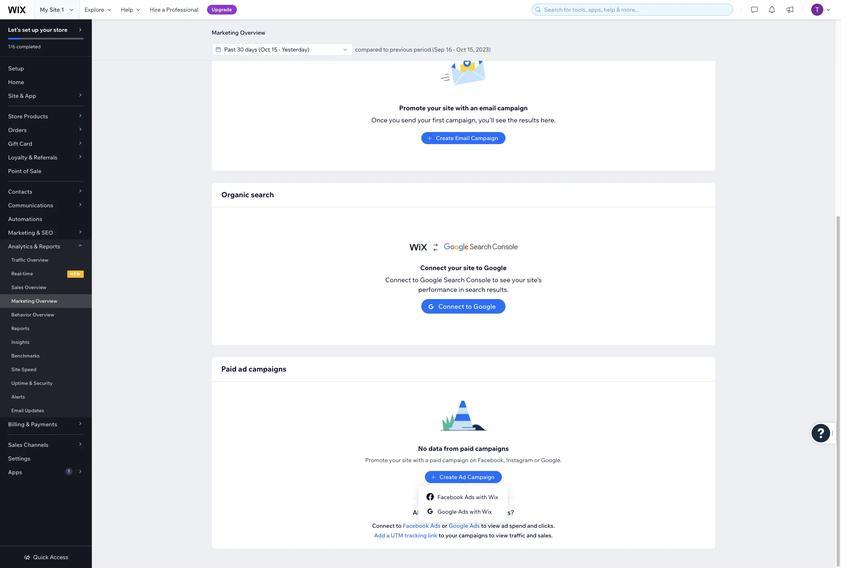 Task type: locate. For each thing, give the bounding box(es) containing it.
ads up link
[[430, 523, 441, 530]]

marketing
[[212, 29, 239, 36], [8, 229, 35, 237], [11, 298, 34, 304]]

ad left spend
[[502, 523, 508, 530]]

1 vertical spatial campaign
[[468, 474, 495, 481]]

0 horizontal spatial campaign
[[443, 457, 469, 464]]

16
[[446, 46, 452, 53]]

site right my
[[49, 6, 60, 13]]

facebook inside button
[[438, 494, 463, 501]]

paid down data
[[430, 457, 441, 464]]

marketing inside popup button
[[8, 229, 35, 237]]

marketing for marketing & seo popup button
[[8, 229, 35, 237]]

wix inside facebook ads with wix button
[[489, 494, 498, 501]]

0 vertical spatial site
[[49, 6, 60, 13]]

alerts link
[[0, 390, 92, 404]]

& inside analytics & reports "popup button"
[[34, 243, 38, 250]]

create left ad
[[440, 474, 458, 481]]

1 vertical spatial promote
[[365, 457, 388, 464]]

0 horizontal spatial or
[[442, 523, 448, 530]]

marketing up behavior
[[11, 298, 34, 304]]

& inside uptime & security link
[[29, 380, 32, 386]]

view left traffic
[[496, 532, 508, 540]]

campaign down you'll at the top of the page
[[471, 135, 498, 142]]

& left app
[[20, 92, 24, 100]]

data
[[429, 445, 443, 453]]

see inside the connect your site to google connect to google search console to see your site's performance in search results.
[[500, 276, 511, 284]]

your inside sidebar element
[[40, 26, 52, 33]]

automations
[[8, 216, 42, 223]]

or
[[534, 457, 540, 464], [442, 523, 448, 530]]

0 horizontal spatial a
[[162, 6, 165, 13]]

1 vertical spatial a
[[426, 457, 429, 464]]

set
[[22, 26, 30, 33]]

1 horizontal spatial reports
[[39, 243, 60, 250]]

0 horizontal spatial site
[[402, 457, 412, 464]]

analytics
[[8, 243, 33, 250]]

campaigns right paid
[[249, 365, 287, 374]]

campaign down on
[[468, 474, 495, 481]]

previous
[[390, 46, 413, 53]]

connect inside button
[[439, 303, 464, 311]]

reports
[[39, 243, 60, 250], [11, 326, 29, 332]]

site & app
[[8, 92, 36, 100]]

sales for sales overview
[[11, 285, 24, 291]]

2 horizontal spatial site
[[463, 264, 475, 272]]

0 vertical spatial campaigns
[[249, 365, 287, 374]]

1 vertical spatial create
[[440, 474, 458, 481]]

or down running
[[442, 523, 448, 530]]

create for create email campaign
[[436, 135, 454, 142]]

sales inside "link"
[[11, 285, 24, 291]]

email down campaign,
[[455, 135, 470, 142]]

overview for marketing overview button
[[240, 29, 265, 36]]

no data from paid campaigns promote your site with a paid campaign on facebook, instagram or google.
[[365, 445, 562, 464]]

with down no
[[413, 457, 424, 464]]

1 vertical spatial 1
[[68, 469, 70, 474]]

& inside loyalty & referrals popup button
[[29, 154, 32, 161]]

connect
[[420, 264, 447, 272], [385, 276, 411, 284], [439, 303, 464, 311], [372, 523, 395, 530]]

communications button
[[0, 199, 92, 212]]

0 vertical spatial wix
[[489, 494, 498, 501]]

paid up on
[[460, 445, 474, 453]]

search right 'organic' at left
[[251, 190, 274, 199]]

1 vertical spatial see
[[500, 276, 511, 284]]

see left the the
[[496, 116, 506, 124]]

site left the speed
[[11, 367, 20, 373]]

site for site & app
[[8, 92, 19, 100]]

1 right my
[[61, 6, 64, 13]]

marketing overview down upgrade button
[[212, 29, 265, 36]]

1 horizontal spatial campaign
[[498, 104, 528, 112]]

sales for sales channels
[[8, 442, 22, 449]]

1 vertical spatial facebook
[[403, 523, 429, 530]]

Search for tools, apps, help & more... field
[[542, 4, 731, 15]]

site & app button
[[0, 89, 92, 103]]

1 horizontal spatial search
[[466, 286, 486, 294]]

None field
[[222, 44, 340, 55]]

with inside 'no data from paid campaigns promote your site with a paid campaign on facebook, instagram or google.'
[[413, 457, 424, 464]]

my site 1
[[40, 6, 64, 13]]

marketing overview inside button
[[212, 29, 265, 36]]

campaigns up facebook,
[[475, 445, 509, 453]]

1 horizontal spatial or
[[534, 457, 540, 464]]

a
[[162, 6, 165, 13], [426, 457, 429, 464], [387, 532, 390, 540]]

1 vertical spatial campaign
[[443, 457, 469, 464]]

0 vertical spatial facebook
[[438, 494, 463, 501]]

connect to google
[[439, 303, 496, 311]]

settings link
[[0, 452, 92, 466]]

utm
[[391, 532, 404, 540]]

& right uptime
[[29, 380, 32, 386]]

0 horizontal spatial marketing overview
[[11, 298, 57, 304]]

search down console
[[466, 286, 486, 294]]

& for loyalty
[[29, 154, 32, 161]]

traffic
[[11, 257, 26, 263]]

0 horizontal spatial 1
[[61, 6, 64, 13]]

15,
[[468, 46, 475, 53]]

and left sales.
[[527, 532, 537, 540]]

clicks.
[[539, 523, 555, 530]]

& inside marketing & seo popup button
[[36, 229, 40, 237]]

a right add
[[387, 532, 390, 540]]

wix up campaigns?
[[489, 494, 498, 501]]

site inside popup button
[[8, 92, 19, 100]]

let's
[[8, 26, 21, 33]]

& right loyalty
[[29, 154, 32, 161]]

sales down real-
[[11, 285, 24, 291]]

google inside connect to facebook ads or google ads to view ad spend and clicks. add a utm tracking link to your campaigns to view traffic and sales.
[[449, 523, 468, 530]]

and
[[527, 523, 537, 530], [527, 532, 537, 540]]

facebook up running
[[438, 494, 463, 501]]

see up results.
[[500, 276, 511, 284]]

0 vertical spatial and
[[527, 523, 537, 530]]

loyalty & referrals
[[8, 154, 57, 161]]

orders button
[[0, 123, 92, 137]]

let's set up your store
[[8, 26, 67, 33]]

google down already running paid campaigns?
[[449, 523, 468, 530]]

0 horizontal spatial promote
[[365, 457, 388, 464]]

2 vertical spatial site
[[402, 457, 412, 464]]

campaign,
[[446, 116, 477, 124]]

1 horizontal spatial ad
[[502, 523, 508, 530]]

google.
[[541, 457, 562, 464]]

reports inside "popup button"
[[39, 243, 60, 250]]

0 vertical spatial view
[[488, 523, 500, 530]]

0 vertical spatial promote
[[399, 104, 426, 112]]

campaigns down google ads button
[[459, 532, 488, 540]]

view down campaigns?
[[488, 523, 500, 530]]

email
[[479, 104, 496, 112]]

1 vertical spatial email
[[11, 408, 24, 414]]

1 vertical spatial wix
[[482, 509, 492, 516]]

0 vertical spatial marketing
[[212, 29, 239, 36]]

compared to previous period (sep 16 - oct 15, 2023)
[[355, 46, 491, 53]]

with down "facebook ads with wix"
[[470, 509, 481, 516]]

overview for behavior overview link
[[33, 312, 54, 318]]

2 vertical spatial marketing
[[11, 298, 34, 304]]

connect inside connect to facebook ads or google ads to view ad spend and clicks. add a utm tracking link to your campaigns to view traffic and sales.
[[372, 523, 395, 530]]

campaign
[[498, 104, 528, 112], [443, 457, 469, 464]]

email
[[455, 135, 470, 142], [11, 408, 24, 414]]

sales
[[11, 285, 24, 291], [8, 442, 22, 449]]

1 horizontal spatial facebook
[[438, 494, 463, 501]]

1 horizontal spatial email
[[455, 135, 470, 142]]

& for billing
[[26, 421, 30, 428]]

0 vertical spatial campaign
[[498, 104, 528, 112]]

2 vertical spatial paid
[[463, 509, 476, 517]]

site speed link
[[0, 363, 92, 377]]

campaigns inside 'no data from paid campaigns promote your site with a paid campaign on facebook, instagram or google.'
[[475, 445, 509, 453]]

a right hire
[[162, 6, 165, 13]]

0 vertical spatial create
[[436, 135, 454, 142]]

benchmarks link
[[0, 349, 92, 363]]

0 horizontal spatial facebook
[[403, 523, 429, 530]]

connect for facebook
[[372, 523, 395, 530]]

0 vertical spatial a
[[162, 6, 165, 13]]

& right billing
[[26, 421, 30, 428]]

& inside site & app popup button
[[20, 92, 24, 100]]

products
[[24, 113, 48, 120]]

1 vertical spatial or
[[442, 523, 448, 530]]

2 vertical spatial a
[[387, 532, 390, 540]]

0 vertical spatial site
[[443, 104, 454, 112]]

store products
[[8, 113, 48, 120]]

& inside billing & payments popup button
[[26, 421, 30, 428]]

google down facebook ads with wix button
[[438, 509, 457, 516]]

reports down seo
[[39, 243, 60, 250]]

site down home
[[8, 92, 19, 100]]

or left google.
[[534, 457, 540, 464]]

0 horizontal spatial search
[[251, 190, 274, 199]]

send
[[401, 116, 416, 124]]

sales up settings on the left bottom of page
[[8, 442, 22, 449]]

payments
[[31, 421, 57, 428]]

paid
[[221, 365, 237, 374]]

results
[[519, 116, 539, 124]]

facebook ads button
[[403, 523, 441, 530]]

overview inside button
[[240, 29, 265, 36]]

0 vertical spatial see
[[496, 116, 506, 124]]

overview inside "link"
[[25, 285, 46, 291]]

to
[[383, 46, 389, 53], [476, 264, 483, 272], [413, 276, 419, 284], [492, 276, 499, 284], [466, 303, 472, 311], [396, 523, 402, 530], [481, 523, 487, 530], [439, 532, 444, 540], [489, 532, 495, 540]]

0 vertical spatial marketing overview
[[212, 29, 265, 36]]

already
[[413, 509, 436, 517]]

app
[[25, 92, 36, 100]]

google up performance
[[420, 276, 442, 284]]

search
[[444, 276, 465, 284]]

2 horizontal spatial a
[[426, 457, 429, 464]]

see
[[496, 116, 506, 124], [500, 276, 511, 284]]

reports up insights
[[11, 326, 29, 332]]

add a utm tracking link button
[[374, 532, 438, 540]]

google down results.
[[474, 303, 496, 311]]

1 vertical spatial ad
[[502, 523, 508, 530]]

site for to
[[463, 264, 475, 272]]

loyalty & referrals button
[[0, 151, 92, 164]]

promote inside 'no data from paid campaigns promote your site with a paid campaign on facebook, instagram or google.'
[[365, 457, 388, 464]]

1 vertical spatial marketing
[[8, 229, 35, 237]]

store
[[53, 26, 67, 33]]

0 vertical spatial or
[[534, 457, 540, 464]]

in
[[459, 286, 464, 294]]

sales inside dropdown button
[[8, 442, 22, 449]]

email down alerts at the left bottom of page
[[11, 408, 24, 414]]

create down the first
[[436, 135, 454, 142]]

wix down "facebook ads with wix"
[[482, 509, 492, 516]]

1 horizontal spatial promote
[[399, 104, 426, 112]]

wix for facebook ads with wix
[[489, 494, 498, 501]]

0 horizontal spatial ad
[[238, 365, 247, 374]]

1 vertical spatial campaigns
[[475, 445, 509, 453]]

2 vertical spatial campaigns
[[459, 532, 488, 540]]

0 vertical spatial reports
[[39, 243, 60, 250]]

site inside 'no data from paid campaigns promote your site with a paid campaign on facebook, instagram or google.'
[[402, 457, 412, 464]]

ad
[[238, 365, 247, 374], [502, 523, 508, 530]]

your inside connect to facebook ads or google ads to view ad spend and clicks. add a utm tracking link to your campaigns to view traffic and sales.
[[446, 532, 458, 540]]

& for marketing
[[36, 229, 40, 237]]

menu
[[418, 490, 508, 519]]

new
[[70, 272, 81, 277]]

ads up google ads with wix
[[465, 494, 475, 501]]

create email campaign button
[[422, 132, 506, 144]]

google up console
[[484, 264, 507, 272]]

site inside the connect your site to google connect to google search console to see your site's performance in search results.
[[463, 264, 475, 272]]

with up campaigns?
[[476, 494, 487, 501]]

billing & payments
[[8, 421, 57, 428]]

0 vertical spatial paid
[[460, 445, 474, 453]]

or inside connect to facebook ads or google ads to view ad spend and clicks. add a utm tracking link to your campaigns to view traffic and sales.
[[442, 523, 448, 530]]

0 horizontal spatial email
[[11, 408, 24, 414]]

1 vertical spatial site
[[8, 92, 19, 100]]

performance
[[419, 286, 457, 294]]

1 vertical spatial marketing overview
[[11, 298, 57, 304]]

1 vertical spatial search
[[466, 286, 486, 294]]

1 down settings link
[[68, 469, 70, 474]]

& down marketing & seo
[[34, 243, 38, 250]]

uptime & security link
[[0, 377, 92, 390]]

1 vertical spatial sales
[[8, 442, 22, 449]]

campaign down from
[[443, 457, 469, 464]]

0 vertical spatial ad
[[238, 365, 247, 374]]

& left seo
[[36, 229, 40, 237]]

marketing overview inside sidebar element
[[11, 298, 57, 304]]

facebook up tracking
[[403, 523, 429, 530]]

ads down google ads with wix
[[470, 523, 480, 530]]

0 vertical spatial email
[[455, 135, 470, 142]]

marketing overview up behavior overview
[[11, 298, 57, 304]]

0 vertical spatial campaign
[[471, 135, 498, 142]]

email inside sidebar element
[[11, 408, 24, 414]]

security
[[33, 380, 53, 386]]

an
[[470, 104, 478, 112]]

a down no
[[426, 457, 429, 464]]

wix inside google ads with wix button
[[482, 509, 492, 516]]

behavior overview link
[[0, 308, 92, 322]]

1 horizontal spatial site
[[443, 104, 454, 112]]

with left an
[[456, 104, 469, 112]]

create ad campaign
[[440, 474, 495, 481]]

and left the 'clicks.'
[[527, 523, 537, 530]]

overview
[[240, 29, 265, 36], [27, 257, 48, 263], [25, 285, 46, 291], [36, 298, 57, 304], [33, 312, 54, 318]]

1
[[61, 6, 64, 13], [68, 469, 70, 474]]

home link
[[0, 75, 92, 89]]

campaigns inside connect to facebook ads or google ads to view ad spend and clicks. add a utm tracking link to your campaigns to view traffic and sales.
[[459, 532, 488, 540]]

sidebar element
[[0, 19, 92, 569]]

marketing inside button
[[212, 29, 239, 36]]

campaigns
[[249, 365, 287, 374], [475, 445, 509, 453], [459, 532, 488, 540]]

campaign inside promote your site with an email campaign once you send your first campaign, you'll see the results here.
[[498, 104, 528, 112]]

ad right paid
[[238, 365, 247, 374]]

campaign up the the
[[498, 104, 528, 112]]

site for site speed
[[11, 367, 20, 373]]

marketing for marketing overview link
[[11, 298, 34, 304]]

&
[[20, 92, 24, 100], [29, 154, 32, 161], [36, 229, 40, 237], [34, 243, 38, 250], [29, 380, 32, 386], [26, 421, 30, 428]]

instagram
[[506, 457, 533, 464]]

0 horizontal spatial reports
[[11, 326, 29, 332]]

connect your site to google connect to google search console to see your site's performance in search results.
[[385, 264, 542, 294]]

a inside connect to facebook ads or google ads to view ad spend and clicks. add a utm tracking link to your campaigns to view traffic and sales.
[[387, 532, 390, 540]]

marketing down upgrade button
[[212, 29, 239, 36]]

0 vertical spatial sales
[[11, 285, 24, 291]]

1 inside sidebar element
[[68, 469, 70, 474]]

overview for sales overview "link"
[[25, 285, 46, 291]]

1 horizontal spatial marketing overview
[[212, 29, 265, 36]]

marketing & seo button
[[0, 226, 92, 240]]

paid up google ads button
[[463, 509, 476, 517]]

marketing up analytics
[[8, 229, 35, 237]]

access
[[50, 554, 68, 561]]

wix
[[489, 494, 498, 501], [482, 509, 492, 516]]

0 vertical spatial search
[[251, 190, 274, 199]]

2 vertical spatial site
[[11, 367, 20, 373]]

1 vertical spatial site
[[463, 264, 475, 272]]

or inside 'no data from paid campaigns promote your site with a paid campaign on facebook, instagram or google.'
[[534, 457, 540, 464]]

1 horizontal spatial a
[[387, 532, 390, 540]]

site inside promote your site with an email campaign once you send your first campaign, you'll see the results here.
[[443, 104, 454, 112]]

sales channels
[[8, 442, 48, 449]]

1 horizontal spatial 1
[[68, 469, 70, 474]]



Task type: vqa. For each thing, say whether or not it's contained in the screenshot.
PayPal Allows you to accept PayPal and Pay Later payments.
no



Task type: describe. For each thing, give the bounding box(es) containing it.
overview for marketing overview link
[[36, 298, 57, 304]]

traffic
[[510, 532, 526, 540]]

quick access button
[[24, 554, 68, 561]]

see inside promote your site with an email campaign once you send your first campaign, you'll see the results here.
[[496, 116, 506, 124]]

marketing for marketing overview button
[[212, 29, 239, 36]]

0 vertical spatial 1
[[61, 6, 64, 13]]

google ads with wix button
[[418, 505, 508, 519]]

facebook,
[[478, 457, 505, 464]]

quick
[[33, 554, 49, 561]]

once
[[371, 116, 388, 124]]

menu containing facebook ads with wix
[[418, 490, 508, 519]]

behavior overview
[[11, 312, 54, 318]]

you'll
[[479, 116, 494, 124]]

traffic overview link
[[0, 253, 92, 267]]

analytics & reports
[[8, 243, 60, 250]]

first
[[433, 116, 444, 124]]

billing & payments button
[[0, 418, 92, 432]]

campaign for create email campaign
[[471, 135, 498, 142]]

professional
[[166, 6, 198, 13]]

gift
[[8, 140, 18, 147]]

1 vertical spatial paid
[[430, 457, 441, 464]]

reports link
[[0, 322, 92, 336]]

add
[[374, 532, 385, 540]]

paid ad campaigns
[[221, 365, 287, 374]]

spend
[[510, 523, 526, 530]]

oct
[[457, 46, 466, 53]]

apps
[[8, 469, 22, 476]]

campaign inside 'no data from paid campaigns promote your site with a paid campaign on facebook, instagram or google.'
[[443, 457, 469, 464]]

campaign for create ad campaign
[[468, 474, 495, 481]]

point
[[8, 168, 22, 175]]

completed
[[16, 44, 41, 50]]

connect to google button
[[422, 299, 506, 314]]

google inside button
[[438, 509, 457, 516]]

organic search
[[221, 190, 274, 199]]

orders
[[8, 127, 27, 134]]

sale
[[30, 168, 41, 175]]

marketing overview link
[[0, 295, 92, 308]]

of
[[23, 168, 29, 175]]

email updates
[[11, 408, 44, 414]]

home
[[8, 79, 24, 86]]

upgrade
[[212, 6, 232, 12]]

connect for google
[[439, 303, 464, 311]]

setup link
[[0, 62, 92, 75]]

gift card
[[8, 140, 32, 147]]

create email campaign
[[436, 135, 498, 142]]

sales overview
[[11, 285, 46, 291]]

site for with
[[443, 104, 454, 112]]

google ads with wix
[[438, 509, 492, 516]]

from
[[444, 445, 459, 453]]

help
[[121, 6, 133, 13]]

no
[[418, 445, 427, 453]]

1 vertical spatial and
[[527, 532, 537, 540]]

up
[[32, 26, 39, 33]]

a inside 'no data from paid campaigns promote your site with a paid campaign on facebook, instagram or google.'
[[426, 457, 429, 464]]

with inside promote your site with an email campaign once you send your first campaign, you'll see the results here.
[[456, 104, 469, 112]]

card
[[19, 140, 32, 147]]

marketing overview for marketing overview link
[[11, 298, 57, 304]]

1 vertical spatial view
[[496, 532, 508, 540]]

ads up google ads button
[[458, 509, 468, 516]]

explore
[[85, 6, 104, 13]]

facebook inside connect to facebook ads or google ads to view ad spend and clicks. add a utm tracking link to your campaigns to view traffic and sales.
[[403, 523, 429, 530]]

you
[[389, 116, 400, 124]]

sales.
[[538, 532, 553, 540]]

gift card button
[[0, 137, 92, 151]]

marketing overview for marketing overview button
[[212, 29, 265, 36]]

real-time
[[11, 271, 33, 277]]

behavior
[[11, 312, 32, 318]]

analytics & reports button
[[0, 240, 92, 253]]

uptime
[[11, 380, 28, 386]]

speed
[[21, 367, 36, 373]]

email inside button
[[455, 135, 470, 142]]

promote your site with an email campaign once you send your first campaign, you'll see the results here.
[[371, 104, 556, 124]]

& for analytics
[[34, 243, 38, 250]]

results.
[[487, 286, 509, 294]]

the
[[508, 116, 518, 124]]

overview for traffic overview link
[[27, 257, 48, 263]]

create for create ad campaign
[[440, 474, 458, 481]]

loyalty
[[8, 154, 27, 161]]

link
[[428, 532, 438, 540]]

help button
[[116, 0, 145, 19]]

connect to facebook ads or google ads to view ad spend and clicks. add a utm tracking link to your campaigns to view traffic and sales.
[[372, 523, 555, 540]]

& for uptime
[[29, 380, 32, 386]]

updates
[[25, 408, 44, 414]]

your inside 'no data from paid campaigns promote your site with a paid campaign on facebook, instagram or google.'
[[389, 457, 401, 464]]

site's
[[527, 276, 542, 284]]

ad inside connect to facebook ads or google ads to view ad spend and clicks. add a utm tracking link to your campaigns to view traffic and sales.
[[502, 523, 508, 530]]

uptime & security
[[11, 380, 53, 386]]

point of sale
[[8, 168, 41, 175]]

search inside the connect your site to google connect to google search console to see your site's performance in search results.
[[466, 286, 486, 294]]

create ad campaign button
[[425, 471, 502, 484]]

facebook ads with wix
[[438, 494, 498, 501]]

real-
[[11, 271, 23, 277]]

1 vertical spatial reports
[[11, 326, 29, 332]]

wix for google ads with wix
[[482, 509, 492, 516]]

insights
[[11, 339, 29, 345]]

-
[[453, 46, 455, 53]]

automations link
[[0, 212, 92, 226]]

organic
[[221, 190, 249, 199]]

marketing overview button
[[208, 27, 269, 39]]

quick access
[[33, 554, 68, 561]]

promote inside promote your site with an email campaign once you send your first campaign, you'll see the results here.
[[399, 104, 426, 112]]

hire
[[150, 6, 161, 13]]

compared
[[355, 46, 382, 53]]

point of sale link
[[0, 164, 92, 178]]

to inside button
[[466, 303, 472, 311]]

google inside button
[[474, 303, 496, 311]]

1/6
[[8, 44, 15, 50]]

benchmarks
[[11, 353, 40, 359]]

& for site
[[20, 92, 24, 100]]

connect for site
[[420, 264, 447, 272]]

site speed
[[11, 367, 36, 373]]



